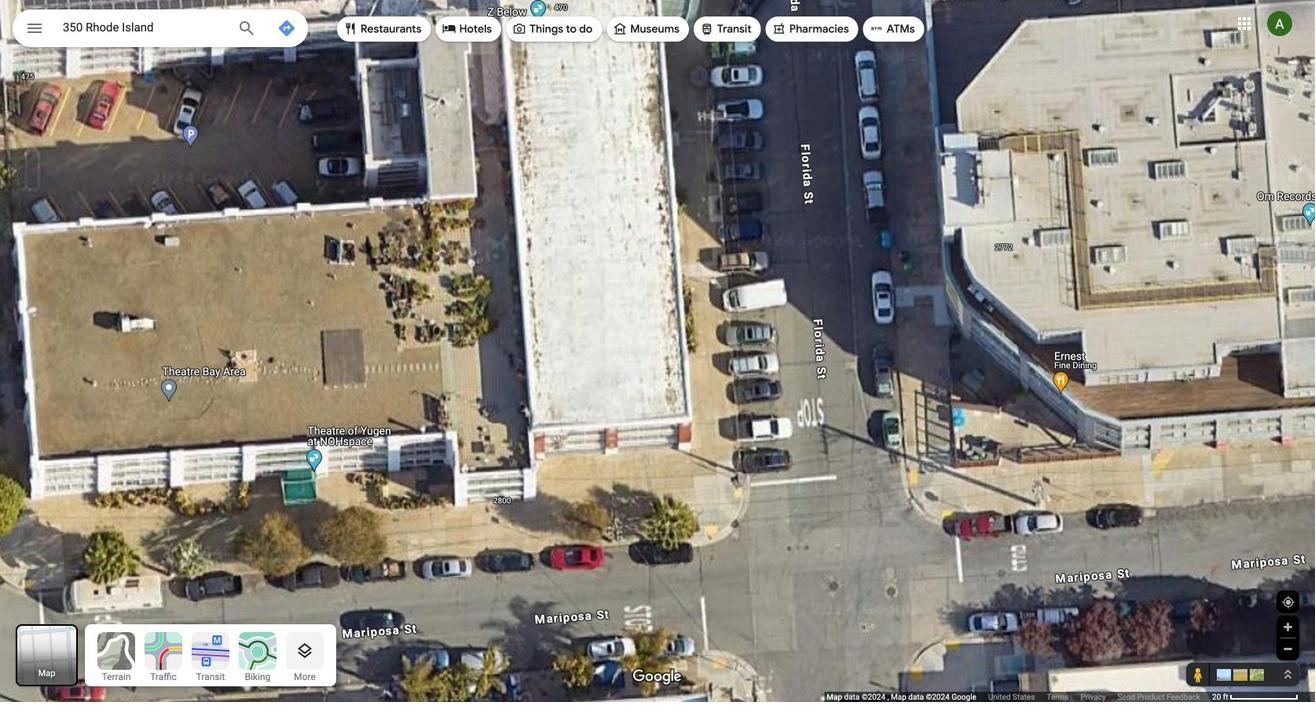 Task type: locate. For each thing, give the bounding box(es) containing it.
zoom out image
[[1282, 643, 1294, 655]]

None field
[[63, 18, 225, 37]]

google maps element
[[0, 0, 1315, 702]]

show street view coverage image
[[1187, 663, 1210, 687]]

none search field inside google maps element
[[13, 9, 308, 52]]

none field inside search google maps field
[[63, 18, 225, 37]]

google account: augustus odena  
(augustus@adept.ai) image
[[1267, 11, 1292, 36]]

None search field
[[13, 9, 308, 52]]



Task type: vqa. For each thing, say whether or not it's contained in the screenshot.
Google Account: Augustus Odena  
(augustus@adept.ai) icon
yes



Task type: describe. For each thing, give the bounding box(es) containing it.
show your location image
[[1281, 596, 1296, 610]]

zoom in image
[[1282, 621, 1294, 633]]

Search Google Maps field
[[13, 9, 308, 52]]



